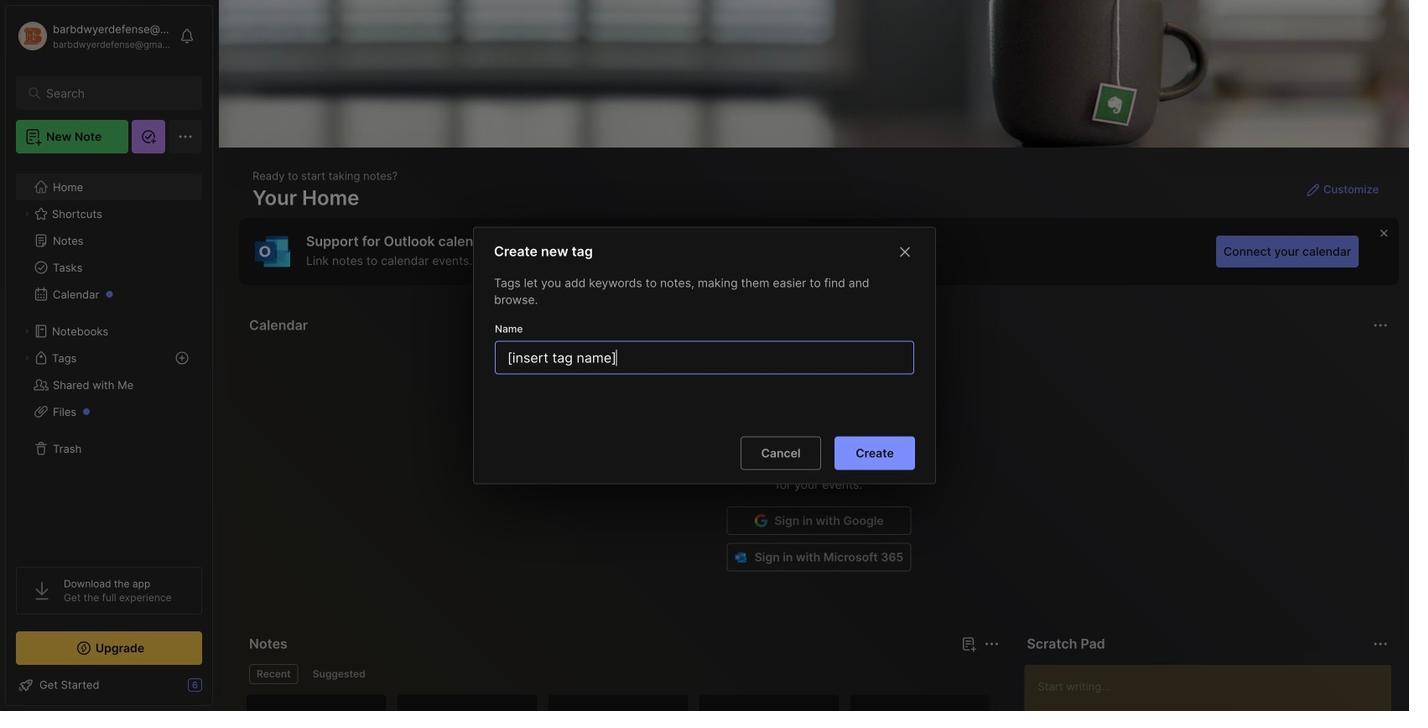 Task type: vqa. For each thing, say whether or not it's contained in the screenshot.
right Tab
yes



Task type: describe. For each thing, give the bounding box(es) containing it.
main element
[[0, 0, 218, 711]]

tree inside main element
[[6, 164, 212, 552]]

expand tags image
[[22, 353, 32, 363]]

Tag name text field
[[506, 342, 907, 374]]

expand notebooks image
[[22, 326, 32, 336]]

none search field inside main element
[[46, 83, 180, 103]]



Task type: locate. For each thing, give the bounding box(es) containing it.
1 tab from the left
[[249, 664, 298, 684]]

Start writing… text field
[[1038, 665, 1391, 711]]

tree
[[6, 164, 212, 552]]

tab
[[249, 664, 298, 684], [305, 664, 373, 684]]

tab list
[[249, 664, 997, 684]]

close image
[[895, 242, 915, 262]]

0 horizontal spatial tab
[[249, 664, 298, 684]]

1 horizontal spatial tab
[[305, 664, 373, 684]]

Search text field
[[46, 86, 180, 101]]

2 tab from the left
[[305, 664, 373, 684]]

row group
[[246, 694, 1001, 711]]

None search field
[[46, 83, 180, 103]]



